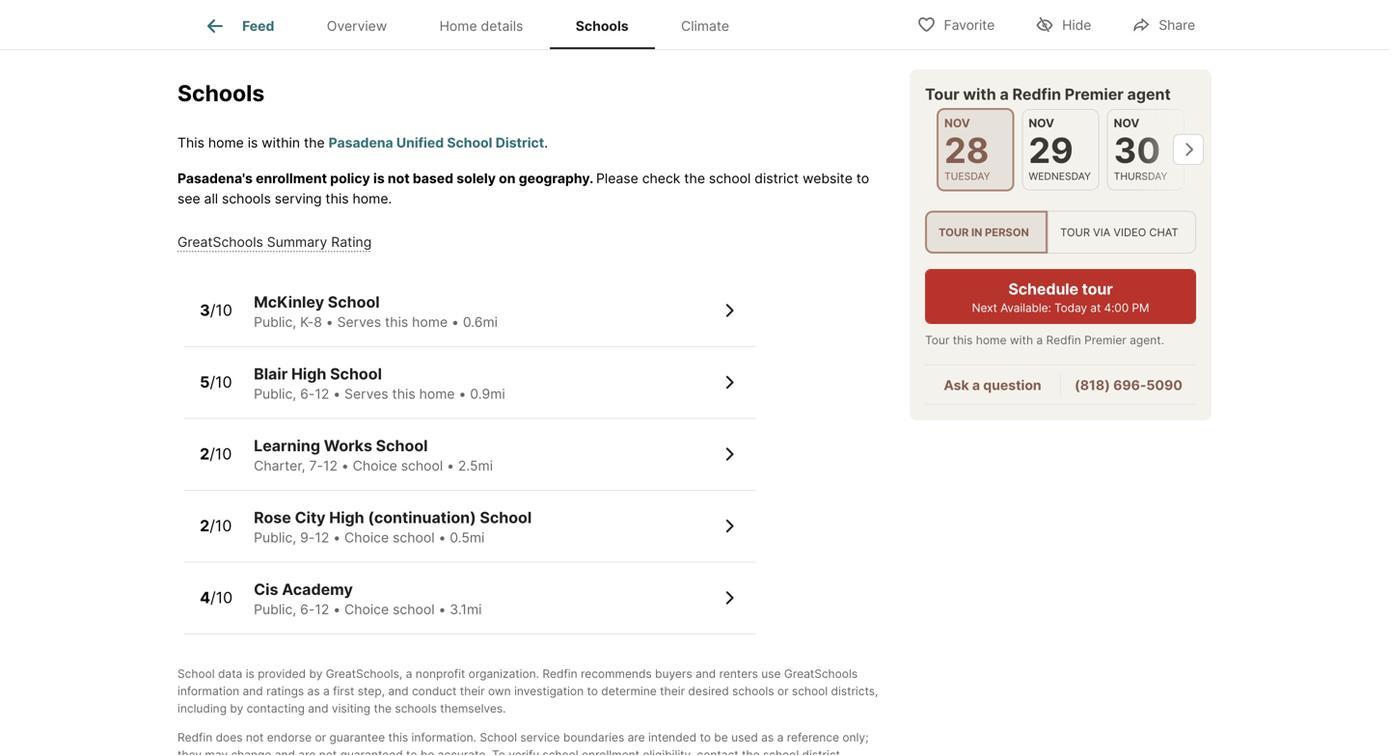 Task type: vqa. For each thing, say whether or not it's contained in the screenshot.
6 /10's 6
no



Task type: describe. For each thing, give the bounding box(es) containing it.
does
[[216, 731, 243, 745]]

website
[[803, 170, 853, 187]]

• right "9-"
[[333, 530, 341, 546]]

school inside school service boundaries are intended to be used as a reference only; they may change and are not
[[480, 731, 517, 745]]

(continuation)
[[368, 508, 476, 527]]

redfin inside , a nonprofit organization. redfin recommends buyers and renters use greatschools information and ratings as a
[[543, 667, 578, 681]]

/10 for rose
[[210, 517, 232, 536]]

including
[[178, 702, 227, 716]]

organization.
[[469, 667, 539, 681]]

see
[[178, 191, 200, 207]]

blair high school public, 6-12 • serves this home • 0.9mi
[[254, 365, 505, 402]]

check
[[642, 170, 681, 187]]

step,
[[358, 685, 385, 699]]

(818) 696-5090 link
[[1075, 378, 1183, 394]]

school service boundaries are intended to be used as a reference only; they may change and are not
[[178, 731, 869, 756]]

school inside learning works school charter, 7-12 • choice school • 2.5mi
[[376, 437, 428, 455]]

city
[[295, 508, 326, 527]]

8
[[314, 314, 322, 330]]

thursday
[[1114, 170, 1168, 182]]

summary
[[267, 234, 327, 250]]

0 vertical spatial by
[[309, 667, 323, 681]]

within
[[262, 135, 300, 151]]

hide button
[[1019, 4, 1108, 44]]

1 horizontal spatial with
[[1010, 334, 1034, 348]]

wednesday
[[1029, 170, 1091, 182]]

learning
[[254, 437, 320, 455]]

contacting
[[247, 702, 305, 716]]

please check the school district website to see all schools serving this home.
[[178, 170, 870, 207]]

based
[[413, 170, 454, 187]]

overview
[[327, 18, 387, 34]]

districts,
[[831, 685, 879, 699]]

• left 0.5mi
[[439, 530, 446, 546]]

tuesday
[[945, 170, 991, 182]]

unified
[[397, 135, 444, 151]]

feed link
[[204, 14, 274, 38]]

person
[[985, 226, 1029, 239]]

• right 8
[[326, 314, 334, 330]]

pm
[[1132, 301, 1150, 315]]

guarantee
[[330, 731, 385, 745]]

schools tab
[[550, 3, 655, 49]]

nonprofit
[[416, 667, 465, 681]]

at
[[1091, 301, 1101, 315]]

redfin up they
[[178, 731, 213, 745]]

as inside , a nonprofit organization. redfin recommends buyers and renters use greatschools information and ratings as a
[[307, 685, 320, 699]]

may
[[205, 748, 228, 756]]

0.9mi
[[470, 386, 505, 402]]

this down next
[[953, 334, 973, 348]]

696-
[[1114, 378, 1147, 394]]

boundaries
[[563, 731, 625, 745]]

ask a question link
[[944, 378, 1042, 394]]

1 vertical spatial premier
[[1085, 334, 1127, 348]]

nov for 28
[[945, 116, 971, 130]]

school inside learning works school charter, 7-12 • choice school • 2.5mi
[[401, 458, 443, 474]]

by inside first step, and conduct their own investigation to determine their desired schools or school districts, including by contacting and visiting the schools themselves.
[[230, 702, 243, 716]]

pasadena's
[[178, 170, 253, 187]]

7-
[[309, 458, 323, 474]]

home right this
[[208, 135, 244, 151]]

,
[[399, 667, 403, 681]]

choice inside rose city high (continuation) school public, 9-12 • choice school • 0.5mi
[[345, 530, 389, 546]]

first
[[333, 685, 355, 699]]

serves inside 'mckinley school public, k-8 • serves this home • 0.6mi'
[[337, 314, 381, 330]]

endorse
[[267, 731, 312, 745]]

/10 for learning
[[210, 445, 232, 464]]

2.5mi
[[458, 458, 493, 474]]

12 inside rose city high (continuation) school public, 9-12 • choice school • 0.5mi
[[315, 530, 329, 546]]

policy
[[330, 170, 370, 187]]

tour
[[1082, 280, 1113, 299]]

mckinley school public, k-8 • serves this home • 0.6mi
[[254, 293, 498, 330]]

first step, and conduct their own investigation to determine their desired schools or school districts, including by contacting and visiting the schools themselves.
[[178, 685, 879, 716]]

and up redfin does not endorse or guarantee this information.
[[308, 702, 329, 716]]

only;
[[843, 731, 869, 745]]

mckinley
[[254, 293, 324, 312]]

nov 29 wednesday
[[1029, 116, 1091, 182]]

favorite button
[[901, 4, 1011, 44]]

they
[[178, 748, 202, 756]]

(818) 696-5090
[[1075, 378, 1183, 394]]

ask a question
[[944, 378, 1042, 394]]

this inside blair high school public, 6-12 • serves this home • 0.9mi
[[392, 386, 416, 402]]

is for within
[[248, 135, 258, 151]]

tour for tour via video chat
[[1061, 226, 1090, 239]]

tour this home with a redfin premier agent.
[[925, 334, 1165, 348]]

2 for learning
[[200, 445, 210, 464]]

on
[[499, 170, 516, 187]]

next image
[[1173, 134, 1204, 165]]

0 horizontal spatial greatschools
[[178, 234, 263, 250]]

tour in person
[[939, 226, 1029, 239]]

school inside rose city high (continuation) school public, 9-12 • choice school • 0.5mi
[[393, 530, 435, 546]]

greatschools inside , a nonprofit organization. redfin recommends buyers and renters use greatschools information and ratings as a
[[784, 667, 858, 681]]

0 horizontal spatial are
[[298, 748, 316, 756]]

12 inside learning works school charter, 7-12 • choice school • 2.5mi
[[323, 458, 338, 474]]

school inside first step, and conduct their own investigation to determine their desired schools or school districts, including by contacting and visiting the schools themselves.
[[792, 685, 828, 699]]

• up 'works' on the left of page
[[333, 386, 341, 402]]

recommends
[[581, 667, 652, 681]]

school up information
[[178, 667, 215, 681]]

home inside blair high school public, 6-12 • serves this home • 0.9mi
[[419, 386, 455, 402]]

a inside school service boundaries are intended to be used as a reference only; they may change and are not
[[777, 731, 784, 745]]

home down next
[[976, 334, 1007, 348]]

home.
[[353, 191, 392, 207]]

all
[[204, 191, 218, 207]]

to inside first step, and conduct their own investigation to determine their desired schools or school districts, including by contacting and visiting the schools themselves.
[[587, 685, 598, 699]]

, a nonprofit organization. redfin recommends buyers and renters use greatschools information and ratings as a
[[178, 667, 858, 699]]

agent.
[[1130, 334, 1165, 348]]

and down ,
[[388, 685, 409, 699]]

0 horizontal spatial or
[[315, 731, 326, 745]]

hide
[[1063, 17, 1092, 33]]

and up contacting
[[243, 685, 263, 699]]

information.
[[412, 731, 477, 745]]

• left 2.5mi
[[447, 458, 454, 474]]

schools inside tab
[[576, 18, 629, 34]]

this inside please check the school district website to see all schools serving this home.
[[326, 191, 349, 207]]

visiting
[[332, 702, 371, 716]]

home
[[440, 18, 477, 34]]

tour for tour in person
[[939, 226, 969, 239]]

rose city high (continuation) school public, 9-12 • choice school • 0.5mi
[[254, 508, 532, 546]]

6- inside cis academy public, 6-12 • choice school • 3.1mi
[[300, 602, 315, 618]]

own
[[488, 685, 511, 699]]

solely
[[457, 170, 496, 187]]

public, inside rose city high (continuation) school public, 9-12 • choice school • 0.5mi
[[254, 530, 296, 546]]

serves inside blair high school public, 6-12 • serves this home • 0.9mi
[[345, 386, 388, 402]]

redfin does not endorse or guarantee this information.
[[178, 731, 477, 745]]

choice inside learning works school charter, 7-12 • choice school • 2.5mi
[[353, 458, 397, 474]]

high inside blair high school public, 6-12 • serves this home • 0.9mi
[[291, 365, 327, 384]]

be
[[714, 731, 728, 745]]



Task type: locate. For each thing, give the bounding box(es) containing it.
1 horizontal spatial as
[[762, 731, 774, 745]]

cis academy public, 6-12 • choice school • 3.1mi
[[254, 580, 482, 618]]

2 horizontal spatial not
[[388, 170, 410, 187]]

schools inside please check the school district website to see all schools serving this home.
[[222, 191, 271, 207]]

0.5mi
[[450, 530, 485, 546]]

and up desired
[[696, 667, 716, 681]]

cis
[[254, 580, 278, 599]]

3 /10
[[200, 301, 232, 320]]

the right within
[[304, 135, 325, 151]]

tab list
[[178, 0, 771, 49]]

4
[[200, 589, 210, 608]]

•
[[326, 314, 334, 330], [452, 314, 459, 330], [333, 386, 341, 402], [459, 386, 466, 402], [341, 458, 349, 474], [447, 458, 454, 474], [333, 530, 341, 546], [439, 530, 446, 546], [333, 602, 341, 618], [439, 602, 446, 618]]

0 horizontal spatial the
[[304, 135, 325, 151]]

0 vertical spatial is
[[248, 135, 258, 151]]

2 horizontal spatial to
[[857, 170, 870, 187]]

not up change
[[246, 731, 264, 745]]

redfin up investigation on the bottom
[[543, 667, 578, 681]]

1 vertical spatial choice
[[345, 530, 389, 546]]

0 horizontal spatial schools
[[222, 191, 271, 207]]

1 vertical spatial schools
[[732, 685, 774, 699]]

redfin up 29
[[1013, 85, 1062, 104]]

2 public, from the top
[[254, 386, 296, 402]]

1 vertical spatial with
[[1010, 334, 1034, 348]]

ask
[[944, 378, 970, 394]]

learning works school charter, 7-12 • choice school • 2.5mi
[[254, 437, 493, 474]]

0 vertical spatial to
[[857, 170, 870, 187]]

2 down '5'
[[200, 445, 210, 464]]

0 vertical spatial or
[[778, 685, 789, 699]]

2 their from the left
[[660, 685, 685, 699]]

district
[[496, 135, 544, 151]]

as inside school service boundaries are intended to be used as a reference only; they may change and are not
[[762, 731, 774, 745]]

to inside school service boundaries are intended to be used as a reference only; they may change and are not
[[700, 731, 711, 745]]

school down themselves.
[[480, 731, 517, 745]]

serves up 'works' on the left of page
[[345, 386, 388, 402]]

themselves.
[[440, 702, 506, 716]]

not up the home.
[[388, 170, 410, 187]]

this right guarantee
[[388, 731, 408, 745]]

/10 for mckinley
[[210, 301, 232, 320]]

0 vertical spatial high
[[291, 365, 327, 384]]

home details tab
[[413, 3, 550, 49]]

/10 for blair
[[210, 373, 232, 392]]

1 vertical spatial or
[[315, 731, 326, 745]]

nov inside nov 29 wednesday
[[1029, 116, 1055, 130]]

1 vertical spatial not
[[246, 731, 264, 745]]

3.1mi
[[450, 602, 482, 618]]

not down redfin does not endorse or guarantee this information.
[[319, 748, 337, 756]]

2 vertical spatial to
[[700, 731, 711, 745]]

1 horizontal spatial not
[[319, 748, 337, 756]]

0 horizontal spatial schools
[[178, 80, 265, 107]]

0 vertical spatial serves
[[337, 314, 381, 330]]

nov 30 thursday
[[1114, 116, 1168, 182]]

renters
[[720, 667, 758, 681]]

1 horizontal spatial nov
[[1029, 116, 1055, 130]]

overview tab
[[301, 3, 413, 49]]

2 left rose on the bottom left of the page
[[200, 517, 210, 536]]

public,
[[254, 314, 296, 330], [254, 386, 296, 402], [254, 530, 296, 546], [254, 602, 296, 618]]

home left 0.9mi
[[419, 386, 455, 402]]

12 down academy
[[315, 602, 329, 618]]

intended
[[649, 731, 697, 745]]

nov down agent
[[1114, 116, 1140, 130]]

2 /10 for learning
[[200, 445, 232, 464]]

1 vertical spatial the
[[684, 170, 705, 187]]

home left 0.6mi
[[412, 314, 448, 330]]

school left 3.1mi
[[393, 602, 435, 618]]

1 2 from the top
[[200, 445, 210, 464]]

with up nov 28 tuesday
[[964, 85, 997, 104]]

this up blair high school public, 6-12 • serves this home • 0.9mi
[[385, 314, 408, 330]]

0 vertical spatial are
[[628, 731, 645, 745]]

school down 'mckinley school public, k-8 • serves this home • 0.6mi'
[[330, 365, 382, 384]]

school left the district
[[709, 170, 751, 187]]

/10 left rose on the bottom left of the page
[[210, 517, 232, 536]]

high right city
[[329, 508, 364, 527]]

public, down 'blair'
[[254, 386, 296, 402]]

tour
[[925, 85, 960, 104], [939, 226, 969, 239], [1061, 226, 1090, 239], [925, 334, 950, 348]]

choice down academy
[[345, 602, 389, 618]]

data
[[218, 667, 243, 681]]

/10 left mckinley at the top of page
[[210, 301, 232, 320]]

• left 0.9mi
[[459, 386, 466, 402]]

nov inside nov 28 tuesday
[[945, 116, 971, 130]]

pasadena's enrollment policy is not based solely on geography.
[[178, 170, 596, 187]]

choice down (continuation)
[[345, 530, 389, 546]]

to inside please check the school district website to see all schools serving this home.
[[857, 170, 870, 187]]

school
[[447, 135, 493, 151], [328, 293, 380, 312], [330, 365, 382, 384], [376, 437, 428, 455], [480, 508, 532, 527], [178, 667, 215, 681], [480, 731, 517, 745]]

video
[[1114, 226, 1147, 239]]

please
[[596, 170, 639, 187]]

0 vertical spatial 2
[[200, 445, 210, 464]]

12 down city
[[315, 530, 329, 546]]

are left the 'intended'
[[628, 731, 645, 745]]

to right website
[[857, 170, 870, 187]]

the inside first step, and conduct their own investigation to determine their desired schools or school districts, including by contacting and visiting the schools themselves.
[[374, 702, 392, 716]]

1 horizontal spatial schools
[[395, 702, 437, 716]]

redfin
[[1013, 85, 1062, 104], [1047, 334, 1082, 348], [543, 667, 578, 681], [178, 731, 213, 745]]

• left 0.6mi
[[452, 314, 459, 330]]

2 horizontal spatial nov
[[1114, 116, 1140, 130]]

3 /10 from the top
[[210, 445, 232, 464]]

school inside 'mckinley school public, k-8 • serves this home • 0.6mi'
[[328, 293, 380, 312]]

by right provided
[[309, 667, 323, 681]]

available:
[[1001, 301, 1052, 315]]

tour up ask
[[925, 334, 950, 348]]

12 inside cis academy public, 6-12 • choice school • 3.1mi
[[315, 602, 329, 618]]

1 /10 from the top
[[210, 301, 232, 320]]

5 /10
[[200, 373, 232, 392]]

nov for 29
[[1029, 116, 1055, 130]]

as right used
[[762, 731, 774, 745]]

climate
[[681, 18, 730, 34]]

1 horizontal spatial greatschools
[[326, 667, 399, 681]]

school up (continuation)
[[401, 458, 443, 474]]

1 horizontal spatial by
[[309, 667, 323, 681]]

30
[[1114, 129, 1161, 171]]

pasadena
[[329, 135, 393, 151]]

home details
[[440, 18, 523, 34]]

greatschools up districts,
[[784, 667, 858, 681]]

charter,
[[254, 458, 306, 474]]

with
[[964, 85, 997, 104], [1010, 334, 1034, 348]]

schools down conduct at bottom left
[[395, 702, 437, 716]]

home inside 'mckinley school public, k-8 • serves this home • 0.6mi'
[[412, 314, 448, 330]]

public, down rose on the bottom left of the page
[[254, 530, 296, 546]]

the down step,
[[374, 702, 392, 716]]

serving
[[275, 191, 322, 207]]

the right check
[[684, 170, 705, 187]]

2 horizontal spatial schools
[[732, 685, 774, 699]]

/10 left the cis
[[210, 589, 233, 608]]

1 vertical spatial serves
[[345, 386, 388, 402]]

is left within
[[248, 135, 258, 151]]

12 inside blair high school public, 6-12 • serves this home • 0.9mi
[[315, 386, 329, 402]]

2 horizontal spatial the
[[684, 170, 705, 187]]

1 vertical spatial to
[[587, 685, 598, 699]]

ratings
[[266, 685, 304, 699]]

2 nov from the left
[[1029, 116, 1055, 130]]

greatschools up step,
[[326, 667, 399, 681]]

1 vertical spatial schools
[[178, 80, 265, 107]]

0 horizontal spatial with
[[964, 85, 997, 104]]

school data is provided by greatschools
[[178, 667, 399, 681]]

information
[[178, 685, 239, 699]]

is for provided
[[246, 667, 255, 681]]

6- down academy
[[300, 602, 315, 618]]

school down rating
[[328, 293, 380, 312]]

nov for 30
[[1114, 116, 1140, 130]]

high inside rose city high (continuation) school public, 9-12 • choice school • 0.5mi
[[329, 508, 364, 527]]

is right data
[[246, 667, 255, 681]]

by up the does
[[230, 702, 243, 716]]

0 horizontal spatial as
[[307, 685, 320, 699]]

1 vertical spatial as
[[762, 731, 774, 745]]

2 vertical spatial not
[[319, 748, 337, 756]]

tour up nov 28 tuesday
[[925, 85, 960, 104]]

1 public, from the top
[[254, 314, 296, 330]]

• left 3.1mi
[[439, 602, 446, 618]]

/10
[[210, 301, 232, 320], [210, 373, 232, 392], [210, 445, 232, 464], [210, 517, 232, 536], [210, 589, 233, 608]]

0 horizontal spatial nov
[[945, 116, 971, 130]]

0 vertical spatial with
[[964, 85, 997, 104]]

0 horizontal spatial by
[[230, 702, 243, 716]]

agent
[[1128, 85, 1171, 104]]

1 horizontal spatial the
[[374, 702, 392, 716]]

nov up tuesday
[[945, 116, 971, 130]]

choice inside cis academy public, 6-12 • choice school • 3.1mi
[[345, 602, 389, 618]]

the inside please check the school district website to see all schools serving this home.
[[684, 170, 705, 187]]

2 vertical spatial the
[[374, 702, 392, 716]]

climate tab
[[655, 3, 756, 49]]

nov
[[945, 116, 971, 130], [1029, 116, 1055, 130], [1114, 116, 1140, 130]]

0 horizontal spatial their
[[460, 685, 485, 699]]

1 their from the left
[[460, 685, 485, 699]]

school up solely
[[447, 135, 493, 151]]

1 vertical spatial by
[[230, 702, 243, 716]]

2 vertical spatial is
[[246, 667, 255, 681]]

1 vertical spatial 6-
[[300, 602, 315, 618]]

6- inside blair high school public, 6-12 • serves this home • 0.9mi
[[300, 386, 315, 402]]

is up the home.
[[373, 170, 385, 187]]

0 horizontal spatial high
[[291, 365, 327, 384]]

2 /10 left charter,
[[200, 445, 232, 464]]

3 nov from the left
[[1114, 116, 1140, 130]]

k-
[[300, 314, 314, 330]]

this home is within the pasadena unified school district .
[[178, 135, 548, 151]]

1 vertical spatial 2 /10
[[200, 517, 232, 536]]

/10 left charter,
[[210, 445, 232, 464]]

share
[[1159, 17, 1196, 33]]

not inside school service boundaries are intended to be used as a reference only; they may change and are not
[[319, 748, 337, 756]]

greatschools down all
[[178, 234, 263, 250]]

/10 for cis
[[210, 589, 233, 608]]

and inside school service boundaries are intended to be used as a reference only; they may change and are not
[[275, 748, 295, 756]]

greatschools summary rating
[[178, 234, 372, 250]]

list box containing tour in person
[[925, 211, 1197, 254]]

tour for tour with a redfin premier agent
[[925, 85, 960, 104]]

0 vertical spatial choice
[[353, 458, 397, 474]]

2 /10 left rose on the bottom left of the page
[[200, 517, 232, 536]]

school right 'works' on the left of page
[[376, 437, 428, 455]]

0.6mi
[[463, 314, 498, 330]]

0 horizontal spatial not
[[246, 731, 264, 745]]

school inside rose city high (continuation) school public, 9-12 • choice school • 0.5mi
[[480, 508, 532, 527]]

chat
[[1150, 226, 1179, 239]]

school inside blair high school public, 6-12 • serves this home • 0.9mi
[[330, 365, 382, 384]]

12 up 'works' on the left of page
[[315, 386, 329, 402]]

public, down mckinley at the top of page
[[254, 314, 296, 330]]

choice down 'works' on the left of page
[[353, 458, 397, 474]]

• down academy
[[333, 602, 341, 618]]

is
[[248, 135, 258, 151], [373, 170, 385, 187], [246, 667, 255, 681]]

question
[[984, 378, 1042, 394]]

1 vertical spatial is
[[373, 170, 385, 187]]

or right the endorse on the left bottom of the page
[[315, 731, 326, 745]]

0 vertical spatial the
[[304, 135, 325, 151]]

2 vertical spatial schools
[[395, 702, 437, 716]]

or inside first step, and conduct their own investigation to determine their desired schools or school districts, including by contacting and visiting the schools themselves.
[[778, 685, 789, 699]]

tour with a redfin premier agent
[[925, 85, 1171, 104]]

service
[[520, 731, 560, 745]]

and down the endorse on the left bottom of the page
[[275, 748, 295, 756]]

home
[[208, 135, 244, 151], [412, 314, 448, 330], [976, 334, 1007, 348], [419, 386, 455, 402]]

greatschools summary rating link
[[178, 234, 372, 250]]

public, inside 'mckinley school public, k-8 • serves this home • 0.6mi'
[[254, 314, 296, 330]]

1 2 /10 from the top
[[200, 445, 232, 464]]

tab list containing feed
[[178, 0, 771, 49]]

1 horizontal spatial to
[[700, 731, 711, 745]]

4 /10 from the top
[[210, 517, 232, 536]]

0 vertical spatial as
[[307, 685, 320, 699]]

high right 'blair'
[[291, 365, 327, 384]]

3 public, from the top
[[254, 530, 296, 546]]

as
[[307, 685, 320, 699], [762, 731, 774, 745]]

0 vertical spatial schools
[[222, 191, 271, 207]]

2 /10 for rose
[[200, 517, 232, 536]]

determine
[[601, 685, 657, 699]]

premier down the at
[[1085, 334, 1127, 348]]

tour left via on the top
[[1061, 226, 1090, 239]]

list box
[[925, 211, 1197, 254]]

1 6- from the top
[[300, 386, 315, 402]]

share button
[[1116, 4, 1212, 44]]

1 nov from the left
[[945, 116, 971, 130]]

4:00
[[1104, 301, 1129, 315]]

school left districts,
[[792, 685, 828, 699]]

5
[[200, 373, 210, 392]]

redfin down today
[[1047, 334, 1082, 348]]

2 6- from the top
[[300, 602, 315, 618]]

1 horizontal spatial their
[[660, 685, 685, 699]]

reference
[[787, 731, 840, 745]]

0 horizontal spatial to
[[587, 685, 598, 699]]

serves right 8
[[337, 314, 381, 330]]

0 vertical spatial premier
[[1065, 85, 1124, 104]]

change
[[231, 748, 271, 756]]

1 horizontal spatial are
[[628, 731, 645, 745]]

school up 0.5mi
[[480, 508, 532, 527]]

28
[[945, 129, 990, 171]]

4 public, from the top
[[254, 602, 296, 618]]

tour via video chat
[[1061, 226, 1179, 239]]

to left be at the bottom of the page
[[700, 731, 711, 745]]

desired
[[688, 685, 729, 699]]

schools
[[222, 191, 271, 207], [732, 685, 774, 699], [395, 702, 437, 716]]

1 horizontal spatial high
[[329, 508, 364, 527]]

1 vertical spatial high
[[329, 508, 364, 527]]

2 2 from the top
[[200, 517, 210, 536]]

2 vertical spatial choice
[[345, 602, 389, 618]]

provided
[[258, 667, 306, 681]]

2 /10 from the top
[[210, 373, 232, 392]]

• down 'works' on the left of page
[[341, 458, 349, 474]]

public, inside blair high school public, 6-12 • serves this home • 0.9mi
[[254, 386, 296, 402]]

their up themselves.
[[460, 685, 485, 699]]

0 vertical spatial schools
[[576, 18, 629, 34]]

school inside cis academy public, 6-12 • choice school • 3.1mi
[[393, 602, 435, 618]]

are
[[628, 731, 645, 745], [298, 748, 316, 756]]

as right ratings
[[307, 685, 320, 699]]

3
[[200, 301, 210, 320]]

favorite
[[944, 17, 995, 33]]

None button
[[937, 108, 1015, 191], [1022, 109, 1100, 190], [1108, 109, 1185, 190], [937, 108, 1015, 191], [1022, 109, 1100, 190], [1108, 109, 1185, 190]]

schools down renters
[[732, 685, 774, 699]]

0 vertical spatial 2 /10
[[200, 445, 232, 464]]

/10 left 'blair'
[[210, 373, 232, 392]]

this up learning works school charter, 7-12 • choice school • 2.5mi
[[392, 386, 416, 402]]

1 horizontal spatial schools
[[576, 18, 629, 34]]

nov down tour with a redfin premier agent
[[1029, 116, 1055, 130]]

conduct
[[412, 685, 457, 699]]

0 vertical spatial not
[[388, 170, 410, 187]]

1 horizontal spatial or
[[778, 685, 789, 699]]

1 vertical spatial 2
[[200, 517, 210, 536]]

tour left in
[[939, 226, 969, 239]]

with down available:
[[1010, 334, 1034, 348]]

public, inside cis academy public, 6-12 • choice school • 3.1mi
[[254, 602, 296, 618]]

1 vertical spatial are
[[298, 748, 316, 756]]

premier left agent
[[1065, 85, 1124, 104]]

school inside please check the school district website to see all schools serving this home.
[[709, 170, 751, 187]]

0 vertical spatial 6-
[[300, 386, 315, 402]]

12 down 'works' on the left of page
[[323, 458, 338, 474]]

5 /10 from the top
[[210, 589, 233, 608]]

tour for tour this home with a redfin premier agent.
[[925, 334, 950, 348]]

nov inside nov 30 thursday
[[1114, 116, 1140, 130]]

this inside 'mckinley school public, k-8 • serves this home • 0.6mi'
[[385, 314, 408, 330]]

2 2 /10 from the top
[[200, 517, 232, 536]]

2 horizontal spatial greatschools
[[784, 667, 858, 681]]

or down use
[[778, 685, 789, 699]]

details
[[481, 18, 523, 34]]

their down buyers
[[660, 685, 685, 699]]

2 for rose
[[200, 517, 210, 536]]

geography.
[[519, 170, 593, 187]]

choice
[[353, 458, 397, 474], [345, 530, 389, 546], [345, 602, 389, 618]]

a
[[1000, 85, 1009, 104], [1037, 334, 1043, 348], [973, 378, 980, 394], [406, 667, 412, 681], [323, 685, 330, 699], [777, 731, 784, 745]]

nov 28 tuesday
[[945, 116, 991, 182]]

academy
[[282, 580, 353, 599]]

public, down the cis
[[254, 602, 296, 618]]

are down the endorse on the left bottom of the page
[[298, 748, 316, 756]]

to down recommends
[[587, 685, 598, 699]]



